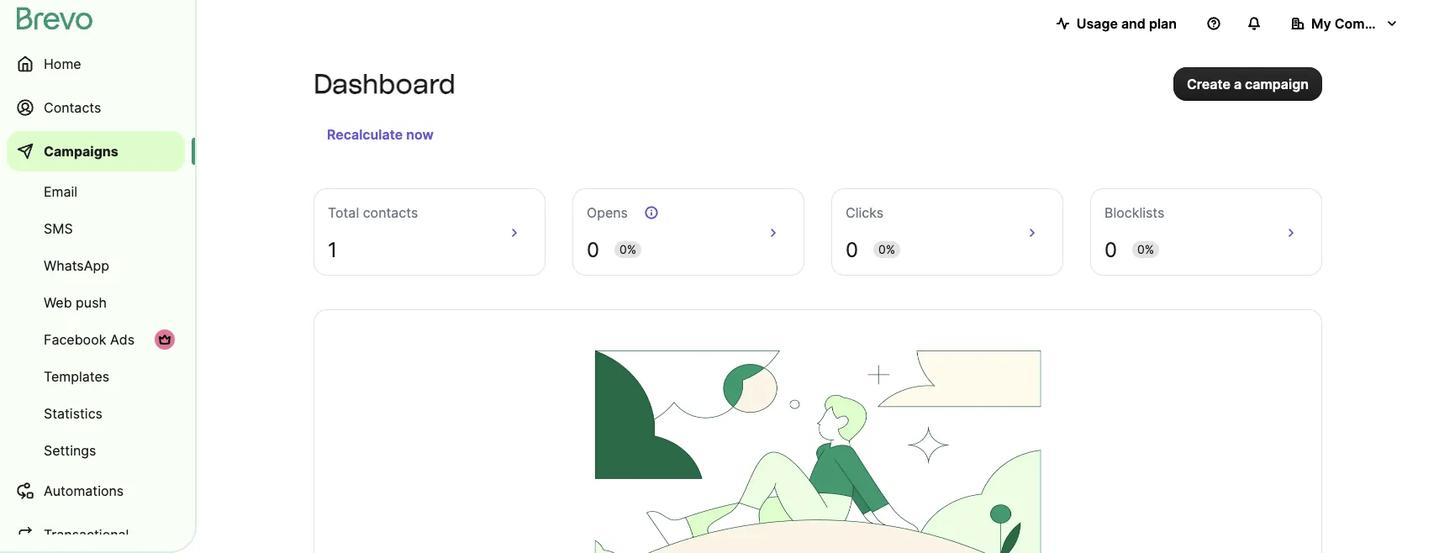 Task type: vqa. For each thing, say whether or not it's contained in the screenshot.
Opens in the left of the page
yes



Task type: describe. For each thing, give the bounding box(es) containing it.
now
[[406, 126, 434, 143]]

plan
[[1149, 15, 1177, 32]]

company
[[1335, 15, 1397, 32]]

dashboard
[[314, 68, 456, 100]]

facebook ads
[[44, 331, 135, 348]]

usage and plan button
[[1043, 7, 1191, 40]]

my company button
[[1278, 7, 1413, 40]]

and
[[1122, 15, 1146, 32]]

facebook
[[44, 331, 106, 348]]

my company
[[1312, 15, 1397, 32]]

campaign
[[1245, 76, 1309, 92]]

statistics link
[[7, 397, 185, 430]]

statistics
[[44, 405, 103, 422]]

web
[[44, 294, 72, 311]]

contacts link
[[7, 87, 185, 128]]

whatsapp
[[44, 257, 109, 274]]

usage
[[1077, 15, 1118, 32]]

total contacts
[[328, 204, 418, 221]]

sms link
[[7, 212, 185, 246]]

settings link
[[7, 434, 185, 467]]

contacts
[[44, 99, 101, 116]]

0% for blocklists
[[1138, 243, 1155, 257]]

home link
[[7, 44, 185, 84]]

1 0% from the left
[[620, 243, 637, 257]]

campaigns
[[44, 143, 118, 159]]

clicks
[[846, 204, 884, 221]]



Task type: locate. For each thing, give the bounding box(es) containing it.
2 0 from the left
[[846, 237, 858, 262]]

total
[[328, 204, 359, 221]]

whatsapp link
[[7, 249, 185, 283]]

1 horizontal spatial 0%
[[879, 243, 896, 257]]

create a campaign button
[[1174, 67, 1323, 101]]

push
[[76, 294, 107, 311]]

2 horizontal spatial 0%
[[1138, 243, 1155, 257]]

automations link
[[7, 471, 185, 511]]

recalculate now
[[327, 126, 434, 143]]

0 for clicks
[[846, 237, 858, 262]]

2 0% from the left
[[879, 243, 896, 257]]

home
[[44, 55, 81, 72]]

automations
[[44, 483, 124, 499]]

0% down clicks
[[879, 243, 896, 257]]

create a campaign
[[1187, 76, 1309, 92]]

0
[[587, 237, 599, 262], [846, 237, 858, 262], [1105, 237, 1117, 262]]

0% for clicks
[[879, 243, 896, 257]]

templates
[[44, 368, 109, 385]]

left___rvooi image
[[158, 333, 172, 346]]

web push
[[44, 294, 107, 311]]

0% down blocklists
[[1138, 243, 1155, 257]]

a
[[1234, 76, 1242, 92]]

transactional
[[44, 526, 129, 543]]

email link
[[7, 175, 185, 209]]

1 horizontal spatial 0
[[846, 237, 858, 262]]

facebook ads link
[[7, 323, 185, 356]]

ads
[[110, 331, 135, 348]]

campaigns link
[[7, 131, 185, 172]]

blocklists
[[1105, 204, 1165, 221]]

email
[[44, 183, 77, 200]]

sms
[[44, 220, 73, 237]]

3 0% from the left
[[1138, 243, 1155, 257]]

usage and plan
[[1077, 15, 1177, 32]]

1 0 from the left
[[587, 237, 599, 262]]

templates link
[[7, 360, 185, 393]]

my
[[1312, 15, 1332, 32]]

3 0 from the left
[[1105, 237, 1117, 262]]

opens
[[587, 204, 628, 221]]

2 horizontal spatial 0
[[1105, 237, 1117, 262]]

contacts
[[363, 204, 418, 221]]

0 down blocklists
[[1105, 237, 1117, 262]]

1
[[328, 237, 337, 262]]

0 horizontal spatial 0
[[587, 237, 599, 262]]

transactional link
[[7, 515, 185, 553]]

0 down opens
[[587, 237, 599, 262]]

0 down clicks
[[846, 237, 858, 262]]

recalculate now button
[[320, 121, 440, 148]]

settings
[[44, 442, 96, 459]]

0%
[[620, 243, 637, 257], [879, 243, 896, 257], [1138, 243, 1155, 257]]

create
[[1187, 76, 1231, 92]]

0 for blocklists
[[1105, 237, 1117, 262]]

0% down opens
[[620, 243, 637, 257]]

web push link
[[7, 286, 185, 320]]

recalculate
[[327, 126, 403, 143]]

0 horizontal spatial 0%
[[620, 243, 637, 257]]



